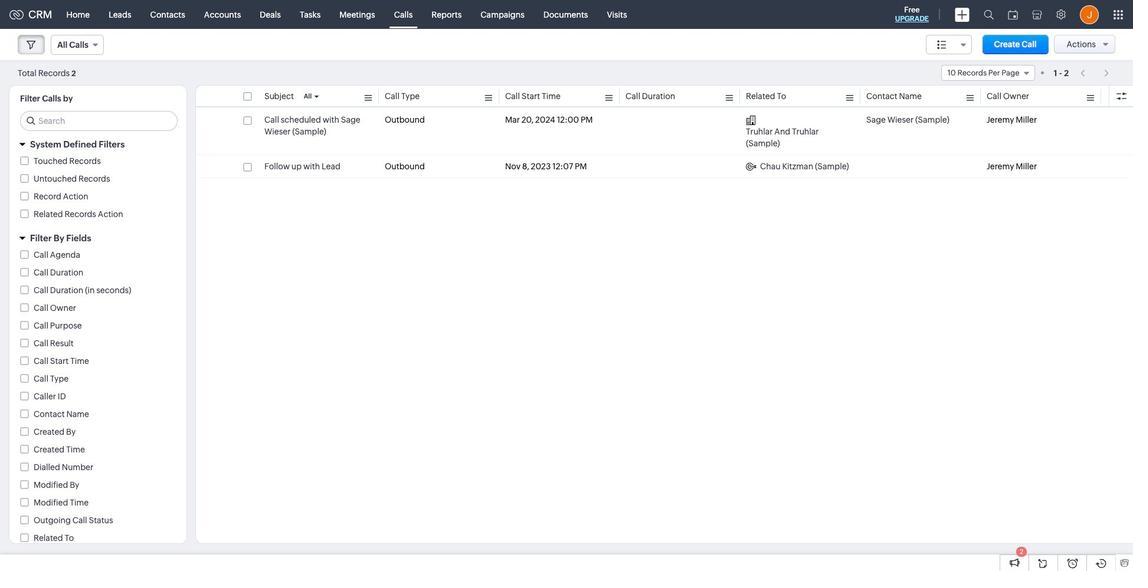 Task type: vqa. For each thing, say whether or not it's contained in the screenshot.
Calendar icon
yes



Task type: describe. For each thing, give the bounding box(es) containing it.
search image
[[984, 9, 994, 19]]

create menu image
[[955, 7, 970, 22]]

search element
[[977, 0, 1001, 29]]

profile image
[[1081, 5, 1100, 24]]

profile element
[[1074, 0, 1107, 29]]

calendar image
[[1009, 10, 1019, 19]]



Task type: locate. For each thing, give the bounding box(es) containing it.
create menu element
[[948, 0, 977, 29]]

None field
[[51, 35, 104, 55], [926, 35, 972, 54], [942, 65, 1035, 81], [51, 35, 104, 55], [942, 65, 1035, 81]]

size image
[[938, 40, 947, 50]]

navigation
[[1075, 64, 1116, 81]]

logo image
[[9, 10, 24, 19]]

Search text field
[[21, 112, 177, 131]]

row group
[[196, 109, 1133, 178]]

none field the size
[[926, 35, 972, 54]]



